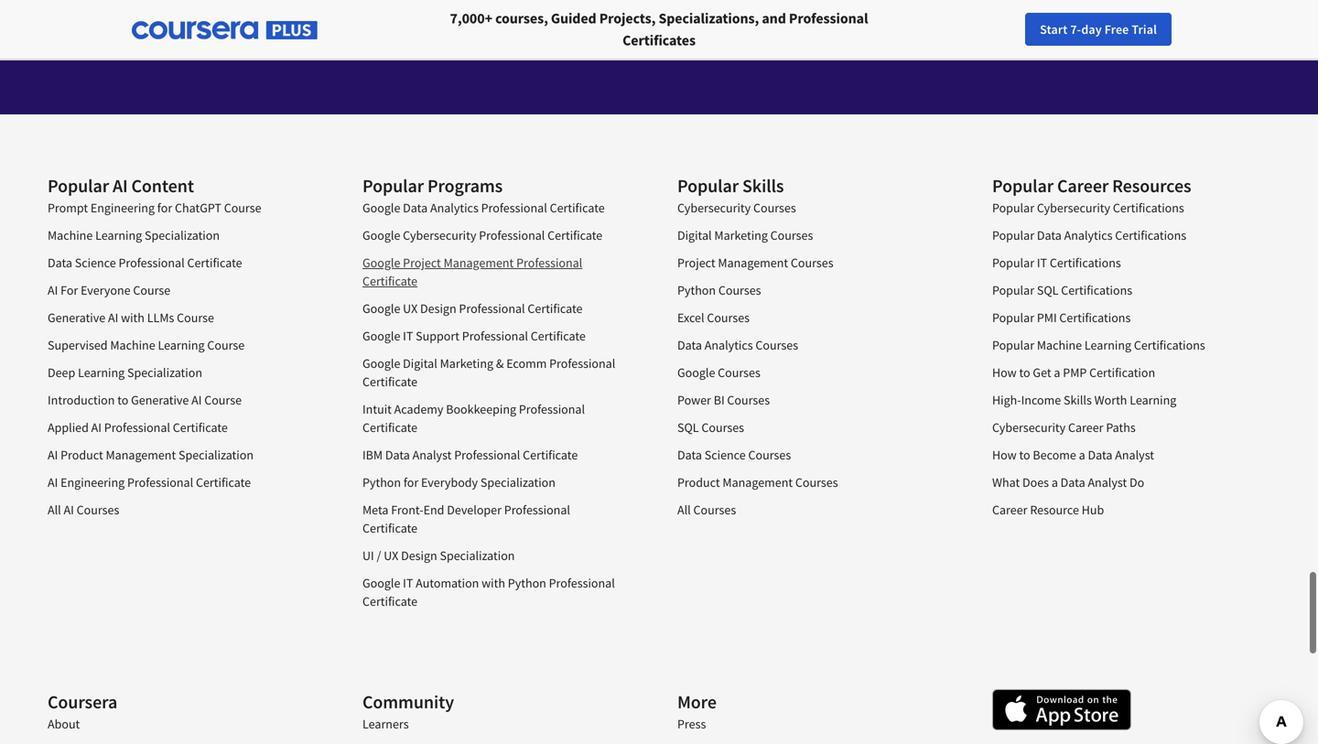 Task type: vqa. For each thing, say whether or not it's contained in the screenshot.


Task type: describe. For each thing, give the bounding box(es) containing it.
ibm
[[363, 447, 383, 463]]

google courses
[[677, 364, 761, 381]]

0 horizontal spatial ux
[[384, 547, 398, 564]]

google for google ux design professional certificate
[[363, 300, 400, 317]]

deep
[[48, 364, 75, 381]]

power
[[677, 392, 711, 408]]

coursera
[[48, 691, 117, 714]]

certificate inside google digital marketing & ecomm professional certificate
[[363, 374, 418, 390]]

python for everybody specialization link
[[363, 474, 556, 491]]

start
[[1040, 21, 1068, 38]]

14-
[[620, 27, 639, 44]]

ai engineering professional certificate
[[48, 474, 251, 491]]

1 horizontal spatial sql
[[1037, 282, 1059, 298]]

ecomm
[[506, 355, 547, 372]]

google for google cybersecurity professional certificate
[[363, 227, 400, 244]]

certifications for popular sql certifications
[[1061, 282, 1133, 298]]

digital inside google digital marketing & ecomm professional certificate
[[403, 355, 437, 372]]

content
[[131, 174, 194, 197]]

google it support professional certificate
[[363, 328, 586, 344]]

1 horizontal spatial ux
[[403, 300, 418, 317]]

google ux design professional certificate link
[[363, 300, 583, 317]]

course for llms
[[177, 309, 214, 326]]

coursera plus image
[[132, 21, 318, 39]]

professional inside google project management professional certificate
[[516, 254, 582, 271]]

all courses
[[677, 502, 736, 518]]

sql courses
[[677, 419, 744, 436]]

1 vertical spatial design
[[401, 547, 437, 564]]

academy
[[394, 401, 443, 417]]

python for python courses
[[677, 282, 716, 298]]

prompt engineering for chatgpt course
[[48, 200, 261, 216]]

/year
[[551, 27, 585, 44]]

popular for popular skills
[[677, 174, 739, 197]]

specialization up ai engineering professional certificate
[[178, 447, 254, 463]]

intuit academy bookkeeping professional certificate link
[[363, 401, 585, 436]]

0 horizontal spatial day
[[639, 27, 662, 44]]

career right new
[[1135, 21, 1170, 38]]

free
[[1105, 21, 1129, 38]]

project inside google project management professional certificate
[[403, 254, 441, 271]]

analytics for professional
[[430, 200, 479, 216]]

specializations,
[[659, 9, 759, 27]]

deep learning specialization
[[48, 364, 202, 381]]

popular for popular data analytics certifications
[[992, 227, 1035, 244]]

how to get a pmp certification
[[992, 364, 1155, 381]]

career down what
[[992, 502, 1028, 518]]

it for support
[[403, 328, 413, 344]]

back
[[714, 27, 744, 44]]

about
[[48, 716, 80, 732]]

$399 /year with 14-day money-back guarantee
[[522, 27, 813, 44]]

find your new career
[[1056, 21, 1170, 38]]

1 horizontal spatial marketing
[[714, 227, 768, 244]]

machine for popular ai content
[[110, 337, 155, 353]]

what does a data analyst do link
[[992, 474, 1145, 491]]

certifications for popular pmi certifications
[[1060, 309, 1131, 326]]

1 horizontal spatial analytics
[[705, 337, 753, 353]]

data science courses
[[677, 447, 791, 463]]

cybersecurity courses
[[677, 200, 796, 216]]

google data analytics professional certificate link
[[363, 200, 605, 216]]

google for google courses
[[677, 364, 715, 381]]

machine for popular career resources
[[1037, 337, 1082, 353]]

download on the app store image
[[992, 689, 1132, 731]]

google cybersecurity professional certificate
[[363, 227, 603, 244]]

0 vertical spatial design
[[420, 300, 456, 317]]

data science courses link
[[677, 447, 791, 463]]

project management courses
[[677, 254, 834, 271]]

cybersecurity down popular skills
[[677, 200, 751, 216]]

certificates
[[623, 31, 696, 49]]

google for google it support professional certificate
[[363, 328, 400, 344]]

google digital marketing & ecomm professional certificate
[[363, 355, 615, 390]]

prompt
[[48, 200, 88, 216]]

bookkeeping
[[446, 401, 516, 417]]

press
[[677, 716, 706, 732]]

your
[[1082, 21, 1106, 38]]

popular for popular cybersecurity certifications
[[992, 200, 1035, 216]]

popular it certifications link
[[992, 254, 1121, 271]]

cybersecurity down the popular career resources
[[1037, 200, 1111, 216]]

ibm data analyst professional certificate
[[363, 447, 578, 463]]

intuit
[[363, 401, 392, 417]]

google digital marketing & ecomm professional certificate link
[[363, 355, 615, 390]]

a for get
[[1054, 364, 1061, 381]]

a for become
[[1079, 447, 1085, 463]]

7,000+
[[450, 9, 493, 27]]

learning down "certification"
[[1130, 392, 1177, 408]]

list for career
[[992, 199, 1254, 528]]

popular for popular programs
[[363, 174, 424, 197]]

popular for popular it certifications
[[992, 254, 1035, 271]]

skills inside list
[[1064, 392, 1092, 408]]

become
[[1033, 447, 1076, 463]]

get
[[1033, 364, 1052, 381]]

how for how to get a pmp certification
[[992, 364, 1017, 381]]

learning down llms
[[158, 337, 205, 353]]

end
[[423, 502, 444, 518]]

footer containing popular ai content
[[0, 100, 1318, 744]]

prompt engineering for chatgpt course link
[[48, 200, 261, 216]]

trial
[[1132, 21, 1157, 38]]

everyone
[[81, 282, 131, 298]]

google project management professional certificate link
[[363, 254, 582, 289]]

python courses link
[[677, 282, 761, 298]]

google for google data analytics professional certificate
[[363, 200, 400, 216]]

find your new career link
[[1047, 18, 1180, 41]]

intuit academy bookkeeping professional certificate
[[363, 401, 585, 436]]

python courses
[[677, 282, 761, 298]]

generative ai with llms course link
[[48, 309, 214, 326]]

automation
[[416, 575, 479, 591]]

data down the 'excel'
[[677, 337, 702, 353]]

popular for popular pmi certifications
[[992, 309, 1035, 326]]

community
[[363, 691, 454, 714]]

to for generative
[[117, 392, 128, 408]]

find
[[1056, 21, 1079, 38]]

introduction to generative ai course link
[[48, 392, 242, 408]]

to for get
[[1019, 364, 1030, 381]]

ai engineering professional certificate link
[[48, 474, 251, 491]]

meta front-end developer professional certificate link
[[363, 502, 570, 536]]

data down popular programs
[[403, 200, 428, 216]]

2 project from the left
[[677, 254, 716, 271]]

1 horizontal spatial digital
[[677, 227, 712, 244]]

engineering for ai
[[61, 474, 125, 491]]

popular career resources
[[992, 174, 1191, 197]]

google project management professional certificate
[[363, 254, 582, 289]]

0 vertical spatial product
[[61, 447, 103, 463]]

certificate inside the google it automation with python professional certificate
[[363, 593, 418, 610]]

excel courses link
[[677, 309, 750, 326]]

1 horizontal spatial generative
[[131, 392, 189, 408]]

management down digital marketing courses
[[718, 254, 788, 271]]

more press
[[677, 691, 717, 732]]

/
[[377, 547, 381, 564]]

list for programs
[[363, 199, 624, 620]]

data up popular it certifications "link"
[[1037, 227, 1062, 244]]

list for ai
[[48, 199, 309, 528]]

power bi courses link
[[677, 392, 770, 408]]

excel courses
[[677, 309, 750, 326]]

popular ai content
[[48, 174, 194, 197]]

management inside google project management professional certificate
[[444, 254, 514, 271]]

support
[[416, 328, 460, 344]]

all courses link
[[677, 502, 736, 518]]

applied ai professional certificate link
[[48, 419, 228, 436]]

science for courses
[[705, 447, 746, 463]]

learning up data science professional certificate at the left top
[[95, 227, 142, 244]]

developer
[[447, 502, 502, 518]]

data right ibm
[[385, 447, 410, 463]]

1 vertical spatial for
[[404, 474, 419, 491]]

learners
[[363, 716, 409, 732]]

popular machine learning certifications link
[[992, 337, 1205, 353]]

to for become
[[1019, 447, 1030, 463]]

popular pmi certifications
[[992, 309, 1131, 326]]

do
[[1130, 474, 1145, 491]]

data down sql courses "link"
[[677, 447, 702, 463]]

start 7-day free trial
[[1040, 21, 1157, 38]]

bi
[[714, 392, 725, 408]]



Task type: locate. For each thing, give the bounding box(es) containing it.
coursera image
[[22, 15, 138, 44]]

ui / ux design specialization
[[363, 547, 515, 564]]

popular for popular ai content
[[48, 174, 109, 197]]

for down content
[[157, 200, 172, 216]]

with right automation
[[482, 575, 505, 591]]

popular for popular career resources
[[992, 174, 1054, 197]]

projects,
[[599, 9, 656, 27]]

2 vertical spatial a
[[1052, 474, 1058, 491]]

to left get
[[1019, 364, 1030, 381]]

with inside the google it automation with python professional certificate
[[482, 575, 505, 591]]

it left support
[[403, 328, 413, 344]]

1 list from the left
[[48, 199, 309, 528]]

sql up pmi
[[1037, 282, 1059, 298]]

it up popular sql certifications on the right top of the page
[[1037, 254, 1047, 271]]

meta
[[363, 502, 389, 518]]

generative up supervised
[[48, 309, 105, 326]]

list
[[48, 199, 309, 528], [363, 199, 624, 620], [677, 199, 939, 528], [992, 199, 1254, 528]]

analyst left do
[[1088, 474, 1127, 491]]

1 horizontal spatial day
[[1081, 21, 1102, 38]]

sql down power
[[677, 419, 699, 436]]

analytics down "popular cybersecurity certifications" link
[[1064, 227, 1113, 244]]

2 vertical spatial with
[[482, 575, 505, 591]]

3 list from the left
[[677, 199, 939, 528]]

None search field
[[252, 11, 563, 48]]

google for google digital marketing & ecomm professional certificate
[[363, 355, 400, 372]]

1 horizontal spatial python
[[508, 575, 546, 591]]

0 vertical spatial with
[[588, 27, 617, 44]]

certificate inside intuit academy bookkeeping professional certificate
[[363, 419, 418, 436]]

money-
[[666, 27, 714, 44]]

certificate inside meta front-end developer professional certificate
[[363, 520, 418, 536]]

all
[[48, 502, 61, 518], [677, 502, 691, 518]]

science up the everyone
[[75, 254, 116, 271]]

science down sql courses "link"
[[705, 447, 746, 463]]

0 horizontal spatial product
[[61, 447, 103, 463]]

1 vertical spatial skills
[[1064, 392, 1092, 408]]

skills down the pmp
[[1064, 392, 1092, 408]]

google it automation with python professional certificate link
[[363, 575, 615, 610]]

a right become
[[1079, 447, 1085, 463]]

python for python for everybody specialization
[[363, 474, 401, 491]]

high-income skills worth learning
[[992, 392, 1177, 408]]

course for ai
[[204, 392, 242, 408]]

0 vertical spatial how
[[992, 364, 1017, 381]]

digital down "cybersecurity courses"
[[677, 227, 712, 244]]

how up high-
[[992, 364, 1017, 381]]

1 vertical spatial python
[[363, 474, 401, 491]]

1 horizontal spatial all
[[677, 502, 691, 518]]

google inside google digital marketing & ecomm professional certificate
[[363, 355, 400, 372]]

0 vertical spatial ux
[[403, 300, 418, 317]]

specialization down chatgpt
[[145, 227, 220, 244]]

about link
[[48, 716, 80, 732]]

google for google project management professional certificate
[[363, 254, 400, 271]]

ai product management specialization link
[[48, 447, 254, 463]]

science for professional
[[75, 254, 116, 271]]

introduction to generative ai course
[[48, 392, 242, 408]]

0 vertical spatial science
[[75, 254, 116, 271]]

0 vertical spatial python
[[677, 282, 716, 298]]

google for google it automation with python professional certificate
[[363, 575, 400, 591]]

2 horizontal spatial with
[[588, 27, 617, 44]]

machine learning specialization
[[48, 227, 220, 244]]

engineering up all ai courses link
[[61, 474, 125, 491]]

design up automation
[[401, 547, 437, 564]]

0 vertical spatial digital
[[677, 227, 712, 244]]

analytics up google courses link
[[705, 337, 753, 353]]

management down applied ai professional certificate link
[[106, 447, 176, 463]]

skills up cybersecurity courses link
[[742, 174, 784, 197]]

ui
[[363, 547, 374, 564]]

0 vertical spatial skills
[[742, 174, 784, 197]]

machine
[[48, 227, 93, 244], [110, 337, 155, 353], [1037, 337, 1082, 353]]

popular for popular sql certifications
[[992, 282, 1035, 298]]

ux up support
[[403, 300, 418, 317]]

0 vertical spatial for
[[157, 200, 172, 216]]

cybersecurity courses link
[[677, 200, 796, 216]]

0 horizontal spatial for
[[157, 200, 172, 216]]

list containing google data analytics professional certificate
[[363, 199, 624, 620]]

management down the data science courses link
[[723, 474, 793, 491]]

python inside the google it automation with python professional certificate
[[508, 575, 546, 591]]

with for llms
[[121, 309, 145, 326]]

project management courses link
[[677, 254, 834, 271]]

0 vertical spatial to
[[1019, 364, 1030, 381]]

2 all from the left
[[677, 502, 691, 518]]

0 horizontal spatial python
[[363, 474, 401, 491]]

analytics down programs
[[430, 200, 479, 216]]

0 horizontal spatial with
[[121, 309, 145, 326]]

cybersecurity down income
[[992, 419, 1066, 436]]

all for popular ai content
[[48, 502, 61, 518]]

press link
[[677, 716, 706, 732]]

4 list from the left
[[992, 199, 1254, 528]]

it for certifications
[[1037, 254, 1047, 271]]

course for chatgpt
[[224, 200, 261, 216]]

2 list from the left
[[363, 199, 624, 620]]

0 horizontal spatial machine
[[48, 227, 93, 244]]

professional inside google digital marketing & ecomm professional certificate
[[549, 355, 615, 372]]

1 vertical spatial engineering
[[61, 474, 125, 491]]

product up all courses link
[[677, 474, 720, 491]]

day
[[1081, 21, 1102, 38], [639, 27, 662, 44]]

2 horizontal spatial analytics
[[1064, 227, 1113, 244]]

2 how from the top
[[992, 447, 1017, 463]]

all ai courses
[[48, 502, 119, 518]]

with
[[588, 27, 617, 44], [121, 309, 145, 326], [482, 575, 505, 591]]

ux
[[403, 300, 418, 317], [384, 547, 398, 564]]

0 vertical spatial analytics
[[430, 200, 479, 216]]

popular it certifications
[[992, 254, 1121, 271]]

1 vertical spatial how
[[992, 447, 1017, 463]]

science
[[75, 254, 116, 271], [705, 447, 746, 463]]

engineering down popular ai content
[[91, 200, 155, 216]]

analyst up everybody
[[413, 447, 452, 463]]

0 horizontal spatial skills
[[742, 174, 784, 197]]

1 how from the top
[[992, 364, 1017, 381]]

1 project from the left
[[403, 254, 441, 271]]

marketing down google it support professional certificate "link"
[[440, 355, 493, 372]]

to up does
[[1019, 447, 1030, 463]]

deep learning specialization link
[[48, 364, 202, 381]]

0 horizontal spatial analytics
[[430, 200, 479, 216]]

specialization down supervised machine learning course
[[127, 364, 202, 381]]

1 vertical spatial science
[[705, 447, 746, 463]]

2 vertical spatial analytics
[[705, 337, 753, 353]]

7-
[[1070, 21, 1081, 38]]

it for automation
[[403, 575, 413, 591]]

digital down support
[[403, 355, 437, 372]]

1 horizontal spatial for
[[404, 474, 419, 491]]

career up popular cybersecurity certifications
[[1057, 174, 1109, 197]]

resources
[[1112, 174, 1191, 197]]

python up the 'excel'
[[677, 282, 716, 298]]

professional inside the google it automation with python professional certificate
[[549, 575, 615, 591]]

1 horizontal spatial project
[[677, 254, 716, 271]]

coursera about
[[48, 691, 117, 732]]

with for 14-
[[588, 27, 617, 44]]

popular pmi certifications link
[[992, 309, 1131, 326]]

certificate inside google project management professional certificate
[[363, 273, 418, 289]]

a right get
[[1054, 364, 1061, 381]]

all down applied
[[48, 502, 61, 518]]

1 vertical spatial to
[[117, 392, 128, 408]]

management down google cybersecurity professional certificate
[[444, 254, 514, 271]]

a right does
[[1052, 474, 1058, 491]]

design up support
[[420, 300, 456, 317]]

with left llms
[[121, 309, 145, 326]]

2 horizontal spatial python
[[677, 282, 716, 298]]

product down applied
[[61, 447, 103, 463]]

data down 'how to become a data analyst'
[[1061, 474, 1085, 491]]

analyst up do
[[1115, 447, 1154, 463]]

1 vertical spatial product
[[677, 474, 720, 491]]

career down the high-income skills worth learning
[[1068, 419, 1104, 436]]

analytics for certifications
[[1064, 227, 1113, 244]]

2 vertical spatial python
[[508, 575, 546, 591]]

python right automation
[[508, 575, 546, 591]]

supervised machine learning course link
[[48, 337, 245, 353]]

high-income skills worth learning link
[[992, 392, 1177, 408]]

all down data science courses
[[677, 502, 691, 518]]

marketing inside google digital marketing & ecomm professional certificate
[[440, 355, 493, 372]]

machine down 'prompt'
[[48, 227, 93, 244]]

a
[[1054, 364, 1061, 381], [1079, 447, 1085, 463], [1052, 474, 1058, 491]]

1 horizontal spatial with
[[482, 575, 505, 591]]

machine down popular pmi certifications
[[1037, 337, 1082, 353]]

1 horizontal spatial skills
[[1064, 392, 1092, 408]]

chatgpt
[[175, 200, 221, 216]]

1 all from the left
[[48, 502, 61, 518]]

new
[[1109, 21, 1133, 38]]

it inside the google it automation with python professional certificate
[[403, 575, 413, 591]]

list containing prompt engineering for chatgpt course
[[48, 199, 309, 528]]

0 vertical spatial a
[[1054, 364, 1061, 381]]

paths
[[1106, 419, 1136, 436]]

0 vertical spatial it
[[1037, 254, 1047, 271]]

professional inside meta front-end developer professional certificate
[[504, 502, 570, 518]]

community learners
[[363, 691, 454, 732]]

specialization up developer
[[481, 474, 556, 491]]

0 horizontal spatial sql
[[677, 419, 699, 436]]

learning up introduction
[[78, 364, 125, 381]]

popular for popular machine learning certifications
[[992, 337, 1035, 353]]

0 vertical spatial sql
[[1037, 282, 1059, 298]]

popular machine learning certifications
[[992, 337, 1205, 353]]

ai product management specialization
[[48, 447, 254, 463]]

data up for
[[48, 254, 72, 271]]

more
[[677, 691, 717, 714]]

0 horizontal spatial all
[[48, 502, 61, 518]]

generative up 'applied ai professional certificate'
[[131, 392, 189, 408]]

0 horizontal spatial marketing
[[440, 355, 493, 372]]

ux right /
[[384, 547, 398, 564]]

career resource hub link
[[992, 502, 1104, 518]]

2 vertical spatial to
[[1019, 447, 1030, 463]]

cybersecurity career paths link
[[992, 419, 1136, 436]]

7,000+ courses, guided projects, specializations, and professional certificates
[[450, 9, 868, 49]]

0 horizontal spatial generative
[[48, 309, 105, 326]]

1 vertical spatial analytics
[[1064, 227, 1113, 244]]

1 vertical spatial sql
[[677, 419, 699, 436]]

certifications for popular cybersecurity certifications
[[1113, 200, 1184, 216]]

list containing popular cybersecurity certifications
[[992, 199, 1254, 528]]

marketing down cybersecurity courses link
[[714, 227, 768, 244]]

google inside the google it automation with python professional certificate
[[363, 575, 400, 591]]

what
[[992, 474, 1020, 491]]

data down paths at the bottom
[[1088, 447, 1113, 463]]

ai
[[113, 174, 128, 197], [48, 282, 58, 298], [108, 309, 118, 326], [191, 392, 202, 408], [91, 419, 102, 436], [48, 447, 58, 463], [48, 474, 58, 491], [64, 502, 74, 518]]

0 horizontal spatial digital
[[403, 355, 437, 372]]

ui / ux design specialization link
[[363, 547, 515, 564]]

how up what
[[992, 447, 1017, 463]]

0 vertical spatial marketing
[[714, 227, 768, 244]]

1 vertical spatial digital
[[403, 355, 437, 372]]

list containing cybersecurity courses
[[677, 199, 939, 528]]

python up meta at the left bottom of page
[[363, 474, 401, 491]]

for
[[61, 282, 78, 298]]

popular programs
[[363, 174, 503, 197]]

2 horizontal spatial machine
[[1037, 337, 1082, 353]]

1 vertical spatial with
[[121, 309, 145, 326]]

google data analytics professional certificate
[[363, 200, 605, 216]]

0 horizontal spatial project
[[403, 254, 441, 271]]

certifications for popular it certifications
[[1050, 254, 1121, 271]]

front-
[[391, 502, 423, 518]]

learning up "certification"
[[1085, 337, 1132, 353]]

specialization down meta front-end developer professional certificate
[[440, 547, 515, 564]]

1 horizontal spatial science
[[705, 447, 746, 463]]

learning
[[95, 227, 142, 244], [158, 337, 205, 353], [1085, 337, 1132, 353], [78, 364, 125, 381], [1130, 392, 1177, 408]]

2 vertical spatial it
[[403, 575, 413, 591]]

high-
[[992, 392, 1021, 408]]

for up front- at the left of the page
[[404, 474, 419, 491]]

power bi courses
[[677, 392, 770, 408]]

hub
[[1082, 502, 1104, 518]]

1 horizontal spatial product
[[677, 474, 720, 491]]

how for how to become a data analyst
[[992, 447, 1017, 463]]

to down deep learning specialization at the left of page
[[117, 392, 128, 408]]

how to become a data analyst link
[[992, 447, 1154, 463]]

introduction
[[48, 392, 115, 408]]

course
[[224, 200, 261, 216], [133, 282, 170, 298], [177, 309, 214, 326], [207, 337, 245, 353], [204, 392, 242, 408]]

it left automation
[[403, 575, 413, 591]]

1 horizontal spatial machine
[[110, 337, 155, 353]]

machine down generative ai with llms course
[[110, 337, 155, 353]]

google cybersecurity professional certificate link
[[363, 227, 603, 244]]

day inside button
[[1081, 21, 1102, 38]]

project down 'google cybersecurity professional certificate' link
[[403, 254, 441, 271]]

and
[[762, 9, 786, 27]]

cybersecurity career paths
[[992, 419, 1136, 436]]

list for skills
[[677, 199, 939, 528]]

supervised machine learning course
[[48, 337, 245, 353]]

1 vertical spatial marketing
[[440, 355, 493, 372]]

professional inside 7,000+ courses, guided projects, specializations, and professional certificates
[[789, 9, 868, 27]]

google inside google project management professional certificate
[[363, 254, 400, 271]]

project up python courses
[[677, 254, 716, 271]]

0 vertical spatial engineering
[[91, 200, 155, 216]]

certificate
[[550, 200, 605, 216], [548, 227, 603, 244], [187, 254, 242, 271], [363, 273, 418, 289], [528, 300, 583, 317], [531, 328, 586, 344], [363, 374, 418, 390], [173, 419, 228, 436], [363, 419, 418, 436], [523, 447, 578, 463], [196, 474, 251, 491], [363, 520, 418, 536], [363, 593, 418, 610]]

1 vertical spatial a
[[1079, 447, 1085, 463]]

for
[[157, 200, 172, 216], [404, 474, 419, 491]]

google courses link
[[677, 364, 761, 381]]

engineering for prompt
[[91, 200, 155, 216]]

all for popular skills
[[677, 502, 691, 518]]

what does a data analyst do
[[992, 474, 1145, 491]]

1 vertical spatial it
[[403, 328, 413, 344]]

analytics
[[430, 200, 479, 216], [1064, 227, 1113, 244], [705, 337, 753, 353]]

1 vertical spatial ux
[[384, 547, 398, 564]]

1 vertical spatial generative
[[131, 392, 189, 408]]

google it automation with python professional certificate
[[363, 575, 615, 610]]

pmi
[[1037, 309, 1057, 326]]

machine learning specialization link
[[48, 227, 220, 244]]

digital marketing courses link
[[677, 227, 813, 244]]

0 horizontal spatial science
[[75, 254, 116, 271]]

cybersecurity up google project management professional certificate
[[403, 227, 476, 244]]

guarantee
[[747, 27, 813, 44]]

data science professional certificate link
[[48, 254, 242, 271]]

footer
[[0, 100, 1318, 744]]

with left the 14-
[[588, 27, 617, 44]]

0 vertical spatial generative
[[48, 309, 105, 326]]

popular
[[48, 174, 109, 197], [363, 174, 424, 197], [677, 174, 739, 197], [992, 174, 1054, 197], [992, 200, 1035, 216], [992, 227, 1035, 244], [992, 254, 1035, 271], [992, 282, 1035, 298], [992, 309, 1035, 326], [992, 337, 1035, 353]]

professional inside intuit academy bookkeeping professional certificate
[[519, 401, 585, 417]]



